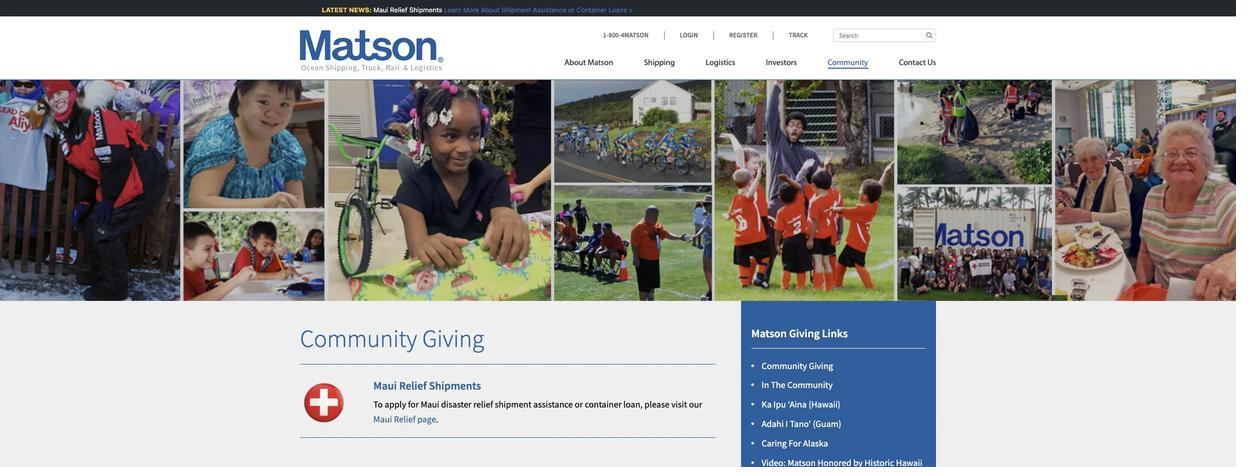 Task type: locate. For each thing, give the bounding box(es) containing it.
for
[[408, 399, 419, 411]]

4matson
[[621, 31, 649, 40]]

1 vertical spatial about
[[565, 59, 586, 67]]

investors link
[[751, 54, 813, 75]]

logistics link
[[691, 54, 751, 75]]

about
[[476, 6, 494, 14], [565, 59, 586, 67]]

0 vertical spatial or
[[563, 6, 570, 14]]

relief
[[385, 6, 402, 14], [399, 379, 427, 393], [394, 414, 416, 425]]

1 horizontal spatial community giving
[[762, 360, 834, 372]]

giving
[[422, 323, 484, 354], [790, 327, 820, 341], [809, 360, 834, 372]]

contact us
[[900, 59, 937, 67]]

tano'
[[790, 418, 811, 430]]

links
[[823, 327, 848, 341]]

register link
[[714, 31, 773, 40]]

maui down to in the bottom left of the page
[[374, 414, 392, 425]]

assistance
[[534, 399, 573, 411]]

red circle with white cross in the middle image
[[300, 379, 348, 427]]

1 vertical spatial or
[[575, 399, 583, 411]]

1-800-4matson link
[[603, 31, 664, 40]]

(guam)
[[813, 418, 842, 430]]

container
[[571, 6, 602, 14]]

shipments up disaster
[[429, 379, 481, 393]]

maui up the page
[[421, 399, 440, 411]]

register
[[730, 31, 758, 40]]

login
[[680, 31, 698, 40]]

about inside the top menu navigation
[[565, 59, 586, 67]]

community link
[[813, 54, 884, 75]]

0 vertical spatial shipments
[[404, 6, 437, 14]]

more
[[458, 6, 474, 14]]

investors
[[767, 59, 797, 67]]

apply
[[385, 399, 406, 411]]

learn more about shipment assistance or container loans > link
[[439, 6, 628, 14]]

learn
[[439, 6, 456, 14]]

community giving link
[[762, 360, 834, 372]]

ka
[[762, 399, 772, 411]]

adahi i tano' (guam)
[[762, 418, 842, 430]]

1 vertical spatial shipments
[[429, 379, 481, 393]]

for
[[789, 438, 802, 449]]

or inside "to apply for maui disaster relief shipment assistance or container loan, please visit our maui relief page ."
[[575, 399, 583, 411]]

None search field
[[834, 29, 937, 42]]

matson giving links
[[752, 327, 848, 341]]

matson up community giving link
[[752, 327, 787, 341]]

maui up to in the bottom left of the page
[[374, 379, 397, 393]]

ka ipu 'aina (hawaii) link
[[762, 399, 841, 411]]

track
[[789, 31, 808, 40]]

maui
[[368, 6, 383, 14], [374, 379, 397, 393], [421, 399, 440, 411], [374, 414, 392, 425]]

adahi i tano' (guam) link
[[762, 418, 842, 430]]

or
[[563, 6, 570, 14], [575, 399, 583, 411]]

contact us link
[[884, 54, 937, 75]]

1 horizontal spatial matson
[[752, 327, 787, 341]]

0 horizontal spatial matson
[[588, 59, 614, 67]]

1 horizontal spatial or
[[575, 399, 583, 411]]

0 horizontal spatial about
[[476, 6, 494, 14]]

in
[[762, 379, 770, 391]]

relief right news:
[[385, 6, 402, 14]]

in the community
[[762, 379, 833, 391]]

please
[[645, 399, 670, 411]]

shipments left learn
[[404, 6, 437, 14]]

matson down 1-
[[588, 59, 614, 67]]

community
[[828, 59, 869, 67], [300, 323, 418, 354], [762, 360, 808, 372], [788, 379, 833, 391]]

shipments
[[404, 6, 437, 14], [429, 379, 481, 393]]

2 vertical spatial relief
[[394, 414, 416, 425]]

0 vertical spatial community giving
[[300, 323, 484, 354]]

0 vertical spatial matson
[[588, 59, 614, 67]]

community giving inside matson giving links section
[[762, 360, 834, 372]]

shipping link
[[629, 54, 691, 75]]

1 horizontal spatial about
[[565, 59, 586, 67]]

page
[[418, 414, 436, 425]]

in the community link
[[762, 379, 833, 391]]

community inside the top menu navigation
[[828, 59, 869, 67]]

relief up for
[[399, 379, 427, 393]]

1-800-4matson
[[603, 31, 649, 40]]

disaster
[[441, 399, 472, 411]]

maui relief shipments
[[374, 379, 481, 393]]

caring for alaska link
[[762, 438, 829, 449]]

to
[[374, 399, 383, 411]]

1 vertical spatial matson
[[752, 327, 787, 341]]

relief down for
[[394, 414, 416, 425]]

matson
[[588, 59, 614, 67], [752, 327, 787, 341]]

matson foundation giving image
[[0, 64, 1237, 301]]

shipment
[[495, 399, 532, 411]]

1 vertical spatial community giving
[[762, 360, 834, 372]]

community giving
[[300, 323, 484, 354], [762, 360, 834, 372]]



Task type: vqa. For each thing, say whether or not it's contained in the screenshot.
'Track' link
yes



Task type: describe. For each thing, give the bounding box(es) containing it.
about matson
[[565, 59, 614, 67]]

adahi
[[762, 418, 784, 430]]

matson inside section
[[752, 327, 787, 341]]

matson inside the top menu navigation
[[588, 59, 614, 67]]

maui right news:
[[368, 6, 383, 14]]

loans
[[603, 6, 622, 14]]

Search search field
[[834, 29, 937, 42]]

search image
[[927, 32, 933, 38]]

ipu
[[774, 399, 787, 411]]

0 vertical spatial relief
[[385, 6, 402, 14]]

alaska
[[804, 438, 829, 449]]

caring for alaska
[[762, 438, 829, 449]]

news:
[[344, 6, 366, 14]]

our
[[690, 399, 703, 411]]

maui relief page link
[[374, 414, 436, 425]]

ka ipu 'aina (hawaii)
[[762, 399, 841, 411]]

logistics
[[706, 59, 736, 67]]

0 vertical spatial about
[[476, 6, 494, 14]]

login link
[[664, 31, 714, 40]]

caring
[[762, 438, 787, 449]]

contact
[[900, 59, 926, 67]]

track link
[[773, 31, 808, 40]]

i
[[786, 418, 789, 430]]

assistance
[[528, 6, 561, 14]]

'aina
[[788, 399, 807, 411]]

0 horizontal spatial or
[[563, 6, 570, 14]]

top menu navigation
[[565, 54, 937, 75]]

relief
[[474, 399, 493, 411]]

us
[[928, 59, 937, 67]]

>
[[624, 6, 628, 14]]

800-
[[609, 31, 621, 40]]

the
[[771, 379, 786, 391]]

0 horizontal spatial community giving
[[300, 323, 484, 354]]

latest news: maui relief shipments learn more about shipment assistance or container loans >
[[317, 6, 628, 14]]

(hawaii)
[[809, 399, 841, 411]]

1-
[[603, 31, 609, 40]]

shipment
[[496, 6, 526, 14]]

1 vertical spatial relief
[[399, 379, 427, 393]]

.
[[436, 414, 439, 425]]

container
[[585, 399, 622, 411]]

shipping
[[644, 59, 675, 67]]

to apply for maui disaster relief shipment assistance or container loan, please visit our maui relief page .
[[374, 399, 703, 425]]

about matson link
[[565, 54, 629, 75]]

matson giving links section
[[729, 301, 949, 468]]

loan,
[[624, 399, 643, 411]]

relief inside "to apply for maui disaster relief shipment assistance or container loan, please visit our maui relief page ."
[[394, 414, 416, 425]]

latest
[[317, 6, 342, 14]]

visit
[[672, 399, 688, 411]]

blue matson logo with ocean, shipping, truck, rail and logistics written beneath it. image
[[300, 30, 444, 72]]



